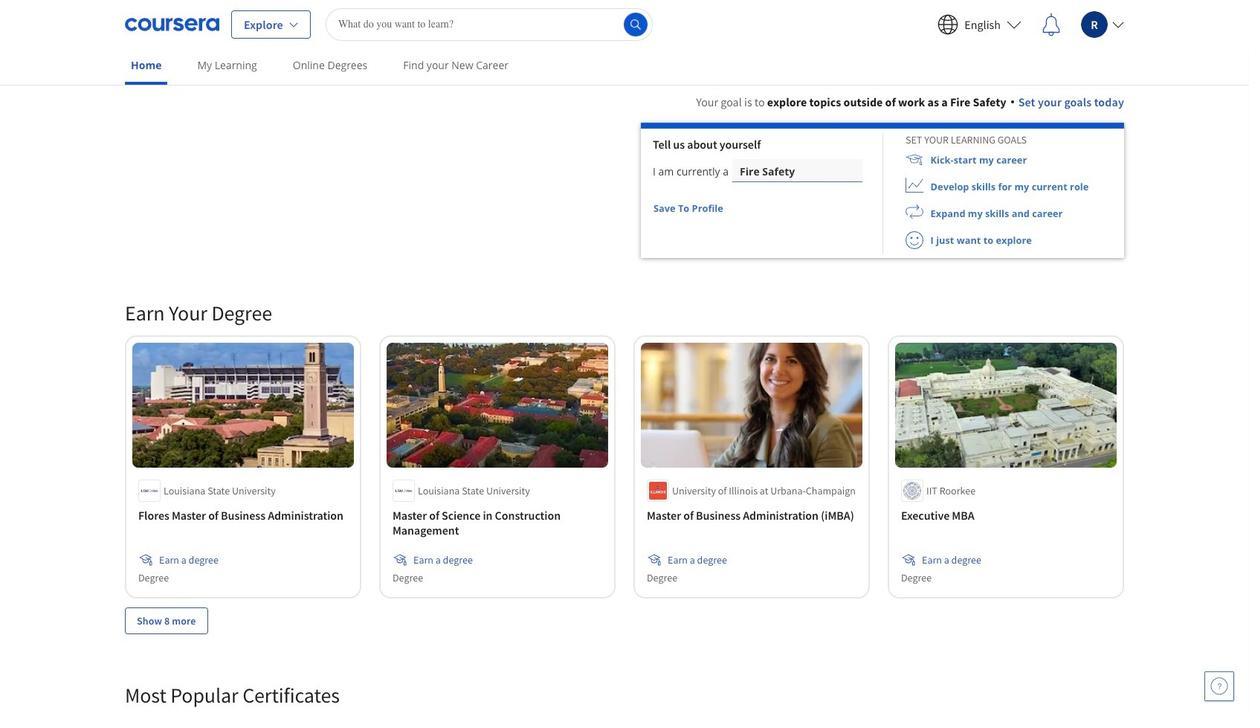 Task type: describe. For each thing, give the bounding box(es) containing it.
help center image
[[1211, 678, 1229, 696]]



Task type: locate. For each thing, give the bounding box(es) containing it.
status
[[724, 207, 732, 211]]

earn your degree collection element
[[116, 276, 1134, 658]]

coursera image
[[125, 12, 219, 36]]

What do you want to learn? text field
[[326, 8, 653, 41]]

None search field
[[326, 8, 653, 41]]

main content
[[0, 75, 1250, 716]]



Task type: vqa. For each thing, say whether or not it's contained in the screenshot.
"NORTHEASTERN UNIVERSITY" image
no



